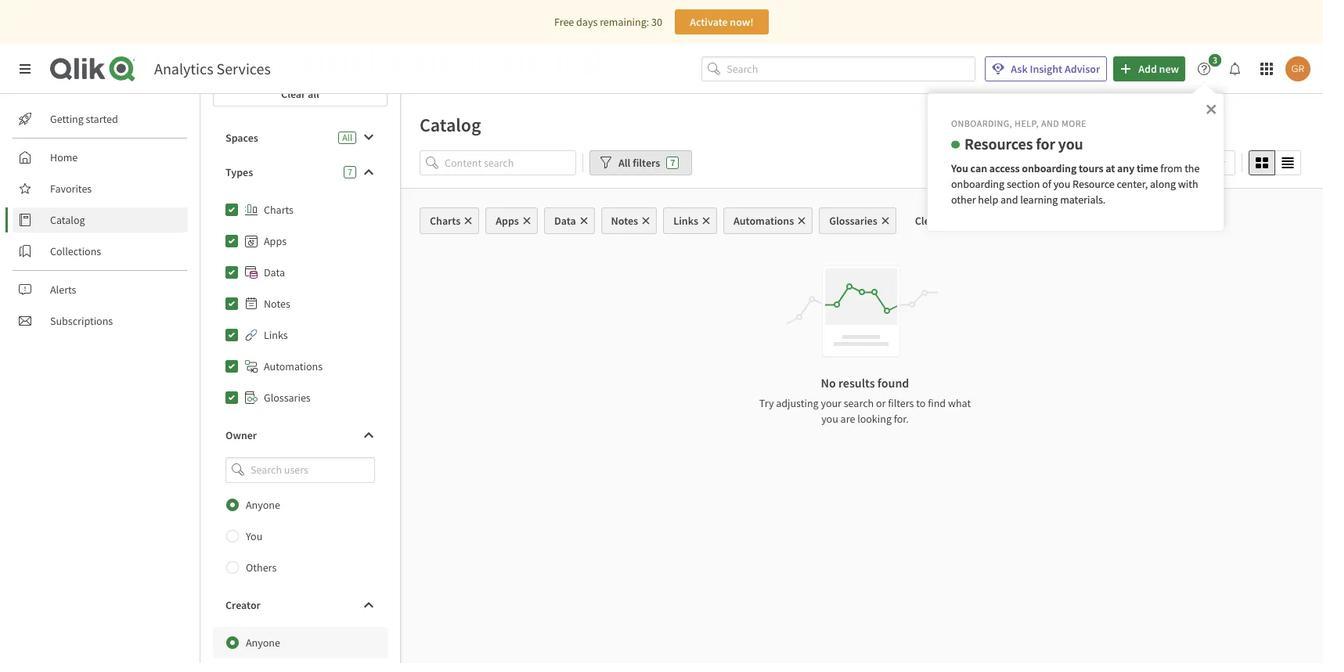 Task type: locate. For each thing, give the bounding box(es) containing it.
Search users text field
[[247, 457, 356, 483]]

clear all button down services
[[213, 81, 388, 107]]

1 vertical spatial filters
[[888, 396, 914, 410]]

1 horizontal spatial onboarding
[[1022, 161, 1077, 175]]

new
[[1160, 62, 1180, 76]]

0 horizontal spatial filters
[[633, 156, 660, 170]]

0 horizontal spatial clear
[[281, 87, 306, 101]]

materials.
[[1061, 192, 1106, 206]]

insight
[[1030, 62, 1063, 76]]

catalog inside catalog link
[[50, 213, 85, 227]]

0 horizontal spatial notes
[[264, 297, 290, 311]]

0 horizontal spatial 7
[[348, 166, 352, 178]]

onboarding
[[1022, 161, 1077, 175], [952, 177, 1005, 191]]

automations
[[734, 214, 794, 228], [264, 359, 323, 374]]

add new button
[[1114, 56, 1186, 81]]

0 horizontal spatial charts
[[264, 203, 294, 217]]

0 vertical spatial automations
[[734, 214, 794, 228]]

1 vertical spatial clear
[[915, 214, 940, 228]]

ask insight advisor button
[[985, 56, 1108, 81]]

0 vertical spatial you
[[952, 161, 969, 175]]

0 horizontal spatial and
[[1001, 192, 1019, 206]]

1 horizontal spatial links
[[674, 214, 699, 228]]

anyone down creator
[[246, 636, 280, 650]]

filters
[[633, 156, 660, 170], [888, 396, 914, 410]]

0 vertical spatial all
[[343, 132, 352, 143]]

clear
[[281, 87, 306, 101], [915, 214, 940, 228]]

glossaries inside button
[[830, 214, 878, 228]]

2 vertical spatial you
[[822, 412, 839, 426]]

1 horizontal spatial data
[[554, 214, 576, 228]]

0 vertical spatial data
[[554, 214, 576, 228]]

you
[[952, 161, 969, 175], [246, 529, 263, 543]]

1 horizontal spatial charts
[[430, 214, 461, 228]]

glossaries button
[[819, 208, 897, 234]]

clear all button down other
[[903, 208, 966, 234]]

glossaries
[[830, 214, 878, 228], [264, 391, 311, 405]]

1 vertical spatial onboarding
[[952, 177, 1005, 191]]

Content search text field
[[445, 150, 576, 175]]

0 horizontal spatial all
[[343, 132, 352, 143]]

or
[[876, 396, 886, 410]]

1 vertical spatial links
[[264, 328, 288, 342]]

1 horizontal spatial catalog
[[420, 113, 481, 137]]

clear for rightmost the clear all button
[[915, 214, 940, 228]]

you
[[1059, 134, 1084, 153], [1054, 177, 1071, 191], [822, 412, 839, 426]]

and down section
[[1001, 192, 1019, 206]]

1 anyone from the top
[[246, 498, 280, 512]]

0 vertical spatial glossaries
[[830, 214, 878, 228]]

0 vertical spatial all
[[308, 87, 319, 101]]

1 vertical spatial anyone
[[246, 636, 280, 650]]

are
[[841, 412, 856, 426]]

1 horizontal spatial clear
[[915, 214, 940, 228]]

automations inside button
[[734, 214, 794, 228]]

found
[[878, 375, 910, 391]]

adjusting
[[776, 396, 819, 410]]

1 horizontal spatial all
[[619, 156, 631, 170]]

anyone inside owner option group
[[246, 498, 280, 512]]

0 horizontal spatial data
[[264, 266, 285, 280]]

0 vertical spatial anyone
[[246, 498, 280, 512]]

notes inside button
[[611, 214, 638, 228]]

None field
[[213, 457, 388, 483]]

from
[[1161, 161, 1183, 175]]

section
[[1007, 177, 1040, 191]]

1 vertical spatial catalog
[[50, 213, 85, 227]]

0 horizontal spatial glossaries
[[264, 391, 311, 405]]

you left can
[[952, 161, 969, 175]]

0 vertical spatial apps
[[496, 214, 519, 228]]

2 anyone from the top
[[246, 636, 280, 650]]

you inside × dialog
[[952, 161, 969, 175]]

1 horizontal spatial 7
[[671, 157, 675, 168]]

1 horizontal spatial filters
[[888, 396, 914, 410]]

1 horizontal spatial automations
[[734, 214, 794, 228]]

1 vertical spatial you
[[1054, 177, 1071, 191]]

glossaries up owner dropdown button
[[264, 391, 311, 405]]

more
[[1062, 117, 1087, 129]]

1 vertical spatial apps
[[264, 234, 287, 248]]

charts inside charts button
[[430, 214, 461, 228]]

you down more
[[1059, 134, 1084, 153]]

1 vertical spatial notes
[[264, 297, 290, 311]]

tours
[[1079, 161, 1104, 175]]

with
[[1179, 177, 1199, 191]]

0 horizontal spatial onboarding
[[952, 177, 1005, 191]]

0 horizontal spatial automations
[[264, 359, 323, 374]]

analytics
[[154, 59, 213, 78]]

find
[[928, 396, 946, 410]]

all
[[343, 132, 352, 143], [619, 156, 631, 170]]

0 horizontal spatial apps
[[264, 234, 287, 248]]

0 vertical spatial links
[[674, 214, 699, 228]]

creator option group
[[213, 627, 388, 663]]

0 vertical spatial notes
[[611, 214, 638, 228]]

you inside owner option group
[[246, 529, 263, 543]]

close sidebar menu image
[[19, 63, 31, 75]]

notes button
[[601, 208, 657, 234]]

can
[[971, 161, 988, 175]]

0 horizontal spatial you
[[246, 529, 263, 543]]

glossaries down filters region
[[830, 214, 878, 228]]

creator button
[[213, 593, 388, 618]]

onboarding inside the from the onboarding section of you resource center, along with other help and learning materials.
[[952, 177, 1005, 191]]

you right of
[[1054, 177, 1071, 191]]

links inside links button
[[674, 214, 699, 228]]

1 vertical spatial you
[[246, 529, 263, 543]]

30
[[652, 15, 663, 29]]

home link
[[13, 145, 188, 170]]

switch view group
[[1249, 150, 1302, 175]]

getting started link
[[13, 107, 188, 132]]

help
[[978, 192, 999, 206]]

1 horizontal spatial all
[[942, 214, 954, 228]]

data button
[[544, 208, 595, 234]]

1 horizontal spatial glossaries
[[830, 214, 878, 228]]

for.
[[894, 412, 909, 426]]

automations up owner dropdown button
[[264, 359, 323, 374]]

1 vertical spatial all
[[619, 156, 631, 170]]

alerts link
[[13, 277, 188, 302]]

all inside filters region
[[619, 156, 631, 170]]

analytics services element
[[154, 59, 271, 78]]

creator
[[226, 598, 261, 612]]

1 horizontal spatial clear all button
[[903, 208, 966, 234]]

now!
[[730, 15, 754, 29]]

0 horizontal spatial clear all button
[[213, 81, 388, 107]]

1 vertical spatial clear all button
[[903, 208, 966, 234]]

onboarding down can
[[952, 177, 1005, 191]]

0 horizontal spatial catalog
[[50, 213, 85, 227]]

favorites
[[50, 182, 92, 196]]

anyone inside creator option group
[[246, 636, 280, 650]]

activate
[[690, 15, 728, 29]]

catalog down favorites
[[50, 213, 85, 227]]

automations button
[[724, 208, 813, 234]]

0 horizontal spatial clear all
[[281, 87, 319, 101]]

filters up notes button at the top left of the page
[[633, 156, 660, 170]]

1 horizontal spatial notes
[[611, 214, 638, 228]]

used
[[1188, 156, 1210, 170]]

charts
[[264, 203, 294, 217], [430, 214, 461, 228]]

anyone down search users text field
[[246, 498, 280, 512]]

subscriptions
[[50, 314, 113, 328]]

0 vertical spatial filters
[[633, 156, 660, 170]]

access
[[990, 161, 1020, 175]]

0 vertical spatial you
[[1059, 134, 1084, 153]]

1 vertical spatial all
[[942, 214, 954, 228]]

clear all
[[281, 87, 319, 101], [915, 214, 954, 228]]

you up others
[[246, 529, 263, 543]]

×
[[1206, 97, 1217, 119]]

filters up for.
[[888, 396, 914, 410]]

catalog up content search text field
[[420, 113, 481, 137]]

and
[[1042, 117, 1060, 129], [1001, 192, 1019, 206]]

1 horizontal spatial apps
[[496, 214, 519, 228]]

ask
[[1011, 62, 1028, 76]]

notes
[[611, 214, 638, 228], [264, 297, 290, 311]]

0 vertical spatial clear
[[281, 87, 306, 101]]

onboarding up of
[[1022, 161, 1077, 175]]

all
[[308, 87, 319, 101], [942, 214, 954, 228]]

charts button
[[420, 208, 480, 234]]

getting
[[50, 112, 84, 126]]

1 horizontal spatial you
[[952, 161, 969, 175]]

collections link
[[13, 239, 188, 264]]

and up for at the top right
[[1042, 117, 1060, 129]]

1 vertical spatial and
[[1001, 192, 1019, 206]]

other
[[952, 192, 976, 206]]

looking
[[858, 412, 892, 426]]

recently
[[1146, 156, 1186, 170]]

1 vertical spatial clear all
[[915, 214, 954, 228]]

automations right links button
[[734, 214, 794, 228]]

you down your
[[822, 412, 839, 426]]

0 vertical spatial and
[[1042, 117, 1060, 129]]

apps
[[496, 214, 519, 228], [264, 234, 287, 248]]

no results found try adjusting your search or filters to find what you are looking for.
[[760, 375, 971, 426]]

1 vertical spatial automations
[[264, 359, 323, 374]]

you for you
[[246, 529, 263, 543]]



Task type: describe. For each thing, give the bounding box(es) containing it.
you for you can access onboarding tours at any time
[[952, 161, 969, 175]]

try
[[760, 396, 774, 410]]

of
[[1043, 177, 1052, 191]]

remaining:
[[600, 15, 649, 29]]

filters region
[[401, 147, 1324, 188]]

apps button
[[486, 208, 538, 234]]

for
[[1036, 134, 1056, 153]]

results
[[839, 375, 875, 391]]

1 vertical spatial data
[[264, 266, 285, 280]]

data inside button
[[554, 214, 576, 228]]

center,
[[1117, 177, 1148, 191]]

3
[[1213, 54, 1218, 66]]

all for all filters
[[619, 156, 631, 170]]

3 button
[[1192, 54, 1227, 81]]

what
[[948, 396, 971, 410]]

resource
[[1073, 177, 1115, 191]]

free
[[555, 15, 574, 29]]

anyone for owner option group
[[246, 498, 280, 512]]

filters inside no results found try adjusting your search or filters to find what you are looking for.
[[888, 396, 914, 410]]

days
[[577, 15, 598, 29]]

0 horizontal spatial all
[[308, 87, 319, 101]]

× button
[[1206, 97, 1217, 119]]

home
[[50, 150, 78, 164]]

searchbar element
[[702, 56, 976, 82]]

greg robinson image
[[1286, 56, 1311, 81]]

time
[[1137, 161, 1159, 175]]

learning
[[1021, 192, 1058, 206]]

you inside no results found try adjusting your search or filters to find what you are looking for.
[[822, 412, 839, 426]]

navigation pane element
[[0, 100, 200, 340]]

you can access onboarding tours at any time
[[952, 161, 1159, 175]]

favorites link
[[13, 176, 188, 201]]

advisor
[[1065, 62, 1101, 76]]

activate now!
[[690, 15, 754, 29]]

search
[[844, 396, 874, 410]]

resources
[[965, 134, 1033, 153]]

anyone for creator option group
[[246, 636, 280, 650]]

along
[[1151, 177, 1176, 191]]

alerts
[[50, 283, 76, 297]]

collections
[[50, 244, 101, 258]]

owner button
[[213, 423, 388, 448]]

you inside the from the onboarding section of you resource center, along with other help and learning materials.
[[1054, 177, 1071, 191]]

all filters
[[619, 156, 660, 170]]

resources for you
[[965, 134, 1084, 153]]

× dialog
[[927, 93, 1225, 232]]

from the onboarding section of you resource center, along with other help and learning materials.
[[952, 161, 1202, 206]]

0 vertical spatial catalog
[[420, 113, 481, 137]]

onboarding,
[[952, 117, 1013, 129]]

the
[[1185, 161, 1200, 175]]

at
[[1106, 161, 1116, 175]]

your
[[821, 396, 842, 410]]

services
[[217, 59, 271, 78]]

no
[[821, 375, 836, 391]]

types
[[226, 165, 253, 179]]

0 horizontal spatial links
[[264, 328, 288, 342]]

all for all
[[343, 132, 352, 143]]

apps inside button
[[496, 214, 519, 228]]

owner
[[226, 428, 257, 443]]

add new
[[1139, 62, 1180, 76]]

onboarding, help, and more
[[952, 117, 1087, 129]]

others
[[246, 560, 277, 575]]

1 vertical spatial glossaries
[[264, 391, 311, 405]]

spaces
[[226, 131, 258, 145]]

add
[[1139, 62, 1157, 76]]

7 inside filters region
[[671, 157, 675, 168]]

1 horizontal spatial clear all
[[915, 214, 954, 228]]

links button
[[663, 208, 717, 234]]

owner option group
[[213, 489, 388, 583]]

0 vertical spatial clear all
[[281, 87, 319, 101]]

filters inside filters region
[[633, 156, 660, 170]]

any
[[1118, 161, 1135, 175]]

getting started
[[50, 112, 118, 126]]

subscriptions link
[[13, 309, 188, 334]]

clear for the clear all button to the top
[[281, 87, 306, 101]]

help,
[[1015, 117, 1039, 129]]

0 vertical spatial onboarding
[[1022, 161, 1077, 175]]

to
[[917, 396, 926, 410]]

0 vertical spatial clear all button
[[213, 81, 388, 107]]

started
[[86, 112, 118, 126]]

Search text field
[[727, 56, 976, 82]]

1 horizontal spatial and
[[1042, 117, 1060, 129]]

recently used
[[1146, 156, 1210, 170]]

free days remaining: 30
[[555, 15, 663, 29]]

catalog link
[[13, 208, 188, 233]]

and inside the from the onboarding section of you resource center, along with other help and learning materials.
[[1001, 192, 1019, 206]]

analytics services
[[154, 59, 271, 78]]

Recently used field
[[1136, 150, 1236, 175]]

activate now! link
[[675, 9, 769, 34]]

ask insight advisor
[[1011, 62, 1101, 76]]



Task type: vqa. For each thing, say whether or not it's contained in the screenshot.
LINKS to the left
yes



